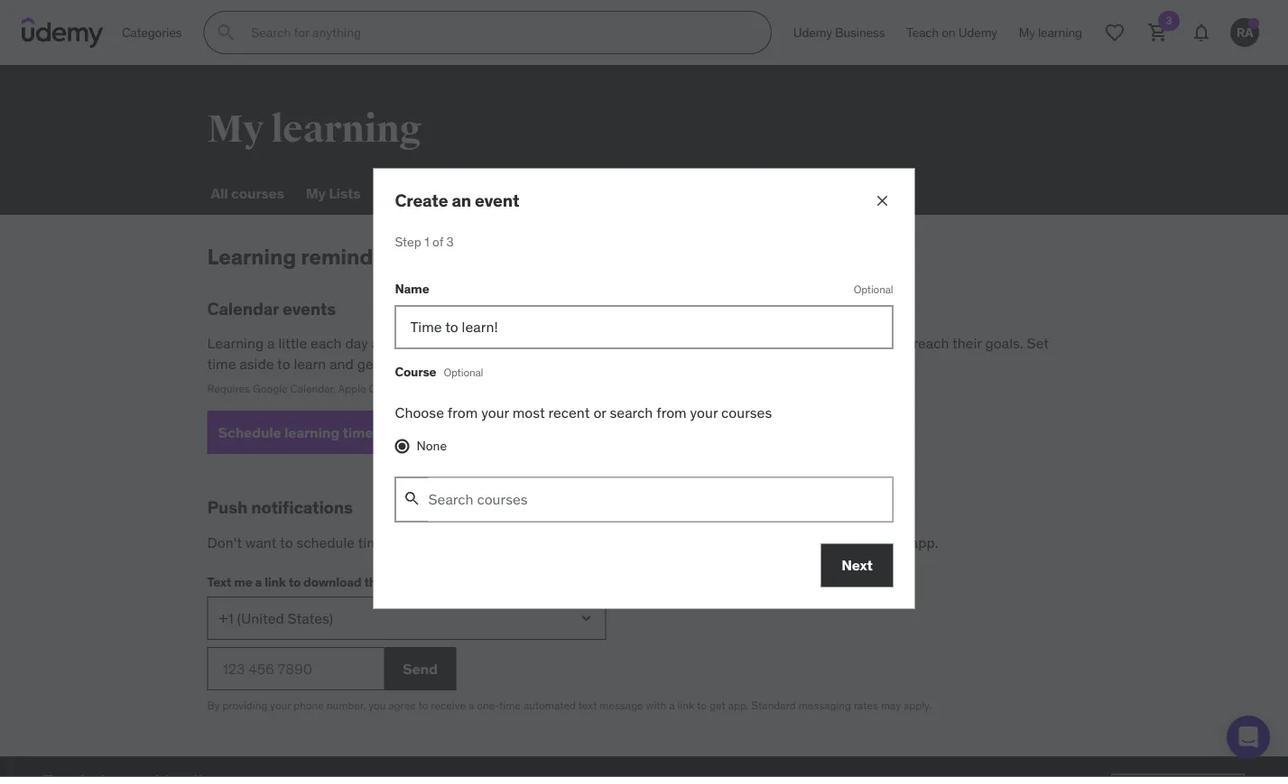 Task type: locate. For each thing, give the bounding box(es) containing it.
0 vertical spatial small image
[[377, 424, 395, 442]]

get left the standard
[[710, 699, 726, 713]]

app. right "mobile" on the right bottom of page
[[911, 533, 939, 552]]

push
[[207, 497, 248, 519]]

to left download
[[289, 574, 301, 590]]

all courses
[[211, 184, 284, 202]]

1 horizontal spatial link
[[678, 699, 695, 713]]

app. left the standard
[[729, 699, 749, 713]]

time down apple
[[343, 423, 373, 442]]

small image left none
[[377, 424, 395, 442]]

calendar, down course
[[369, 382, 415, 396]]

1 vertical spatial my
[[306, 184, 326, 202]]

next
[[842, 556, 873, 575]]

to right "agree"
[[419, 699, 429, 713]]

1 vertical spatial learning
[[207, 334, 264, 353]]

0 horizontal spatial app.
[[729, 699, 749, 713]]

0 horizontal spatial link
[[265, 574, 286, 590]]

1 horizontal spatial my
[[306, 184, 326, 202]]

1 vertical spatial set
[[443, 533, 465, 552]]

0 vertical spatial set
[[1027, 334, 1050, 353]]

udemy right on
[[959, 24, 998, 40]]

all
[[211, 184, 228, 202]]

1 vertical spatial small image
[[403, 490, 421, 508]]

0 horizontal spatial set
[[443, 533, 465, 552]]

shows
[[494, 334, 535, 353]]

search
[[610, 404, 653, 422]]

0 horizontal spatial from
[[448, 404, 478, 422]]

small image up blocks? on the bottom left
[[403, 490, 421, 508]]

my left lists
[[306, 184, 326, 202]]

students
[[567, 334, 624, 353]]

small image
[[377, 424, 395, 442], [403, 490, 421, 508]]

or right recent
[[594, 404, 607, 422]]

1 vertical spatial notifications
[[674, 533, 753, 552]]

optional up outlook
[[444, 365, 483, 379]]

set right goals.
[[1027, 334, 1050, 353]]

mobile
[[864, 533, 908, 552]]

more
[[824, 334, 857, 353]]

the
[[790, 533, 812, 552], [364, 574, 384, 590]]

1 vertical spatial courses
[[722, 404, 772, 422]]

get down day
[[357, 355, 379, 373]]

or inside learning a little each day adds up. research shows that students who make learning a habit are more likely to reach their goals. set time aside to learn and get reminders using your learning scheduler. requires google calendar, apple calendar, or outlook
[[417, 382, 427, 396]]

courses
[[231, 184, 284, 202], [722, 404, 772, 422]]

optional up likely
[[854, 282, 894, 296]]

udemy left business
[[794, 24, 833, 40]]

to down little
[[277, 355, 290, 373]]

your left phone
[[270, 699, 291, 713]]

a right with
[[669, 699, 675, 713]]

1 vertical spatial app.
[[729, 699, 749, 713]]

set right blocks? on the bottom left
[[443, 533, 465, 552]]

1 horizontal spatial app.
[[911, 533, 939, 552]]

courses right all on the top
[[231, 184, 284, 202]]

step
[[395, 234, 422, 250]]

learning up aside
[[207, 334, 264, 353]]

time up requires
[[207, 355, 236, 373]]

blocks?
[[391, 533, 440, 552]]

most
[[513, 404, 545, 422]]

0 vertical spatial the
[[790, 533, 812, 552]]

events
[[283, 298, 336, 320]]

time
[[207, 355, 236, 373], [343, 423, 373, 442], [358, 533, 387, 552], [500, 699, 521, 713]]

1 horizontal spatial courses
[[722, 404, 772, 422]]

may
[[881, 699, 902, 713]]

from down outlook
[[448, 404, 478, 422]]

from
[[448, 404, 478, 422], [657, 404, 687, 422], [757, 533, 787, 552]]

by
[[207, 699, 220, 713]]

0 vertical spatial my
[[207, 106, 264, 153]]

0 horizontal spatial or
[[417, 382, 427, 396]]

0 horizontal spatial my
[[207, 106, 264, 153]]

habit
[[764, 334, 796, 353]]

my learning
[[207, 106, 422, 153]]

wishlist link
[[379, 172, 441, 215]]

apple
[[338, 382, 366, 396]]

1 horizontal spatial calendar,
[[369, 382, 415, 396]]

text
[[207, 574, 231, 590]]

calendar, down learn
[[290, 382, 336, 396]]

1 horizontal spatial small image
[[403, 490, 421, 508]]

push
[[639, 533, 670, 552]]

your
[[490, 355, 517, 373], [482, 404, 509, 422], [691, 404, 718, 422], [270, 699, 291, 713]]

message
[[600, 699, 644, 713]]

the left app
[[364, 574, 384, 590]]

to
[[897, 334, 910, 353], [277, 355, 290, 373], [280, 533, 293, 552], [597, 533, 610, 552], [289, 574, 301, 590], [419, 699, 429, 713], [697, 699, 707, 713]]

send
[[403, 660, 438, 678]]

learning
[[207, 243, 296, 270], [207, 334, 264, 353]]

learning up calendar
[[207, 243, 296, 270]]

set
[[1027, 334, 1050, 353], [443, 533, 465, 552]]

one-
[[477, 699, 500, 713]]

1 learning from the top
[[207, 243, 296, 270]]

a left one-
[[469, 699, 474, 713]]

archived link
[[455, 172, 522, 215]]

your inside learning a little each day adds up. research shows that students who make learning a habit are more likely to reach their goals. set time aside to learn and get reminders using your learning scheduler. requires google calendar, apple calendar, or outlook
[[490, 355, 517, 373]]

0 vertical spatial app.
[[911, 533, 939, 552]]

requires
[[207, 382, 250, 396]]

0 horizontal spatial small image
[[377, 424, 395, 442]]

close modal image
[[874, 192, 892, 210]]

that
[[538, 334, 564, 353]]

notifications up schedule
[[251, 497, 353, 519]]

my
[[207, 106, 264, 153], [306, 184, 326, 202]]

your down shows
[[490, 355, 517, 373]]

Time to learn! text field
[[395, 306, 894, 349]]

0 horizontal spatial notifications
[[251, 497, 353, 519]]

1 horizontal spatial or
[[594, 404, 607, 422]]

learning inside learning a little each day adds up. research shows that students who make learning a habit are more likely to reach their goals. set time aside to learn and get reminders using your learning scheduler. requires google calendar, apple calendar, or outlook
[[207, 334, 264, 353]]

providing
[[223, 699, 268, 713]]

reminders
[[301, 243, 405, 270], [382, 355, 448, 373]]

0 horizontal spatial optional
[[444, 365, 483, 379]]

learning right make
[[697, 334, 749, 353]]

2 horizontal spatial get
[[710, 699, 726, 713]]

reminders down lists
[[301, 243, 405, 270]]

2 vertical spatial get
[[710, 699, 726, 713]]

optional
[[854, 282, 894, 296], [444, 365, 483, 379]]

0 horizontal spatial the
[[364, 574, 384, 590]]

calendar,
[[290, 382, 336, 396], [369, 382, 415, 396]]

learning up lists
[[271, 106, 422, 153]]

0 vertical spatial or
[[417, 382, 427, 396]]

1 vertical spatial optional
[[444, 365, 483, 379]]

0 horizontal spatial calendar,
[[290, 382, 336, 396]]

schedule learning time button
[[207, 411, 406, 454]]

1 vertical spatial or
[[594, 404, 607, 422]]

my for my learning
[[207, 106, 264, 153]]

make
[[658, 334, 693, 353]]

2 horizontal spatial from
[[757, 533, 787, 552]]

their
[[953, 334, 982, 353]]

1 horizontal spatial set
[[1027, 334, 1050, 353]]

get left push
[[614, 533, 635, 552]]

learning reminders
[[207, 243, 405, 270]]

notifications right push
[[674, 533, 753, 552]]

recent
[[549, 404, 590, 422]]

learning down apple
[[284, 423, 340, 442]]

1 horizontal spatial get
[[614, 533, 635, 552]]

my up "all courses"
[[207, 106, 264, 153]]

or
[[417, 382, 427, 396], [594, 404, 607, 422]]

the left next "button"
[[790, 533, 812, 552]]

reminders down up.
[[382, 355, 448, 373]]

my for my lists
[[306, 184, 326, 202]]

link right me
[[265, 574, 286, 590]]

link
[[265, 574, 286, 590], [678, 699, 695, 713]]

learning
[[271, 106, 422, 153], [697, 334, 749, 353], [521, 355, 573, 373], [284, 423, 340, 442], [480, 533, 532, 552]]

schedule
[[297, 533, 355, 552]]

little
[[279, 334, 307, 353]]

0 horizontal spatial courses
[[231, 184, 284, 202]]

calendar events
[[207, 298, 336, 320]]

0 horizontal spatial get
[[357, 355, 379, 373]]

udemy image
[[22, 17, 104, 48]]

with
[[646, 699, 667, 713]]

text
[[579, 699, 597, 713]]

0 vertical spatial link
[[265, 574, 286, 590]]

0 vertical spatial learning
[[207, 243, 296, 270]]

2 learning from the top
[[207, 334, 264, 353]]

me
[[234, 574, 252, 590]]

reminders inside learning a little each day adds up. research shows that students who make learning a habit are more likely to reach their goals. set time aside to learn and get reminders using your learning scheduler. requires google calendar, apple calendar, or outlook
[[382, 355, 448, 373]]

submit search image
[[215, 22, 237, 43]]

number,
[[327, 699, 366, 713]]

udemy
[[794, 24, 833, 40], [959, 24, 998, 40], [815, 533, 861, 552]]

1 calendar, from the left
[[290, 382, 336, 396]]

calendar
[[207, 298, 279, 320]]

from left next "button"
[[757, 533, 787, 552]]

1 vertical spatial reminders
[[382, 355, 448, 373]]

courses down habit on the top
[[722, 404, 772, 422]]

app.
[[911, 533, 939, 552], [729, 699, 749, 713]]

from right search
[[657, 404, 687, 422]]

each
[[311, 334, 342, 353]]

0 vertical spatial get
[[357, 355, 379, 373]]

on
[[942, 24, 956, 40]]

push notifications
[[207, 497, 353, 519]]

0 vertical spatial optional
[[854, 282, 894, 296]]

learning a little each day adds up. research shows that students who make learning a habit are more likely to reach their goals. set time aside to learn and get reminders using your learning scheduler. requires google calendar, apple calendar, or outlook
[[207, 334, 1050, 396]]

to right reminder
[[597, 533, 610, 552]]

to right with
[[697, 699, 707, 713]]

link right with
[[678, 699, 695, 713]]

1 vertical spatial get
[[614, 533, 635, 552]]

or down course
[[417, 382, 427, 396]]

time inside button
[[343, 423, 373, 442]]



Task type: vqa. For each thing, say whether or not it's contained in the screenshot.
Please in the Please finish your premium application You'll be able to set your price once your payout method is approved.
no



Task type: describe. For each thing, give the bounding box(es) containing it.
event
[[475, 189, 520, 211]]

optional inside course optional
[[444, 365, 483, 379]]

udemy business link
[[783, 11, 896, 54]]

udemy business
[[794, 24, 885, 40]]

all courses link
[[207, 172, 288, 215]]

reminder
[[536, 533, 594, 552]]

agree
[[389, 699, 416, 713]]

step 1 of 3
[[395, 234, 454, 250]]

lists
[[329, 184, 361, 202]]

Search courses text field
[[429, 478, 893, 521]]

time left automated
[[500, 699, 521, 713]]

phone
[[294, 699, 324, 713]]

google
[[253, 382, 288, 396]]

1 horizontal spatial from
[[657, 404, 687, 422]]

learning for learning a little each day adds up. research shows that students who make learning a habit are more likely to reach their goals. set time aside to learn and get reminders using your learning scheduler. requires google calendar, apple calendar, or outlook
[[207, 334, 264, 353]]

udemy up next in the right bottom of the page
[[815, 533, 861, 552]]

1 horizontal spatial optional
[[854, 282, 894, 296]]

1 horizontal spatial the
[[790, 533, 812, 552]]

scheduler.
[[577, 355, 643, 373]]

create an event
[[395, 189, 520, 211]]

course optional
[[395, 364, 483, 380]]

123 456 7890 text field
[[207, 648, 384, 691]]

time inside learning a little each day adds up. research shows that students who make learning a habit are more likely to reach their goals. set time aside to learn and get reminders using your learning scheduler. requires google calendar, apple calendar, or outlook
[[207, 355, 236, 373]]

rates
[[854, 699, 879, 713]]

a right me
[[255, 574, 262, 590]]

or inside create an event "dialog"
[[594, 404, 607, 422]]

next button
[[821, 544, 894, 587]]

aside
[[240, 355, 274, 373]]

app
[[386, 574, 409, 590]]

reach
[[914, 334, 950, 353]]

learning down that
[[521, 355, 573, 373]]

are
[[800, 334, 821, 353]]

choose from your most recent or search from your courses
[[395, 404, 772, 422]]

and
[[330, 355, 354, 373]]

you
[[369, 699, 386, 713]]

apply.
[[904, 699, 932, 713]]

text me a link to download the app
[[207, 574, 409, 590]]

learning inside button
[[284, 423, 340, 442]]

3
[[447, 234, 454, 250]]

schedule learning time
[[218, 423, 373, 442]]

1 vertical spatial link
[[678, 699, 695, 713]]

an
[[452, 189, 471, 211]]

schedule
[[218, 423, 281, 442]]

1 vertical spatial the
[[364, 574, 384, 590]]

up.
[[407, 334, 426, 353]]

set inside learning a little each day adds up. research shows that students who make learning a habit are more likely to reach their goals. set time aside to learn and get reminders using your learning scheduler. requires google calendar, apple calendar, or outlook
[[1027, 334, 1050, 353]]

small image inside schedule learning time button
[[377, 424, 395, 442]]

to right likely
[[897, 334, 910, 353]]

1
[[425, 234, 430, 250]]

create an event dialog
[[373, 169, 915, 609]]

a left habit on the top
[[753, 334, 760, 353]]

a right blocks? on the bottom left
[[469, 533, 477, 552]]

messaging
[[799, 699, 852, 713]]

standard
[[752, 699, 796, 713]]

don't
[[207, 533, 242, 552]]

business
[[836, 24, 885, 40]]

course
[[395, 364, 437, 380]]

receive
[[431, 699, 466, 713]]

create
[[395, 189, 448, 211]]

who
[[628, 334, 654, 353]]

name
[[395, 281, 429, 297]]

learn
[[294, 355, 326, 373]]

teach on udemy
[[907, 24, 998, 40]]

likely
[[861, 334, 894, 353]]

archived
[[459, 184, 518, 202]]

courses inside create an event "dialog"
[[722, 404, 772, 422]]

a left little
[[267, 334, 275, 353]]

outlook
[[430, 382, 468, 396]]

choose
[[395, 404, 444, 422]]

get inside learning a little each day adds up. research shows that students who make learning a habit are more likely to reach their goals. set time aside to learn and get reminders using your learning scheduler. requires google calendar, apple calendar, or outlook
[[357, 355, 379, 373]]

want
[[245, 533, 277, 552]]

using
[[451, 355, 486, 373]]

research
[[430, 334, 490, 353]]

2 calendar, from the left
[[369, 382, 415, 396]]

time left blocks? on the bottom left
[[358, 533, 387, 552]]

0 vertical spatial notifications
[[251, 497, 353, 519]]

1 horizontal spatial notifications
[[674, 533, 753, 552]]

your right search
[[691, 404, 718, 422]]

day
[[345, 334, 368, 353]]

to right want
[[280, 533, 293, 552]]

wishlist
[[382, 184, 437, 202]]

none
[[417, 438, 447, 455]]

automated
[[524, 699, 576, 713]]

download
[[304, 574, 362, 590]]

learning for learning reminders
[[207, 243, 296, 270]]

my lists link
[[302, 172, 364, 215]]

my lists
[[306, 184, 361, 202]]

adds
[[372, 334, 403, 353]]

learning left reminder
[[480, 533, 532, 552]]

your left most
[[482, 404, 509, 422]]

send button
[[384, 648, 457, 691]]

don't want to schedule time blocks? set a learning reminder to get push notifications from the udemy mobile app.
[[207, 533, 939, 552]]

goals.
[[986, 334, 1024, 353]]

0 vertical spatial reminders
[[301, 243, 405, 270]]

of
[[433, 234, 444, 250]]

teach on udemy link
[[896, 11, 1009, 54]]

0 vertical spatial courses
[[231, 184, 284, 202]]

by providing your phone number, you agree to receive a one-time automated text message with a link to get app. standard messaging rates may apply.
[[207, 699, 932, 713]]



